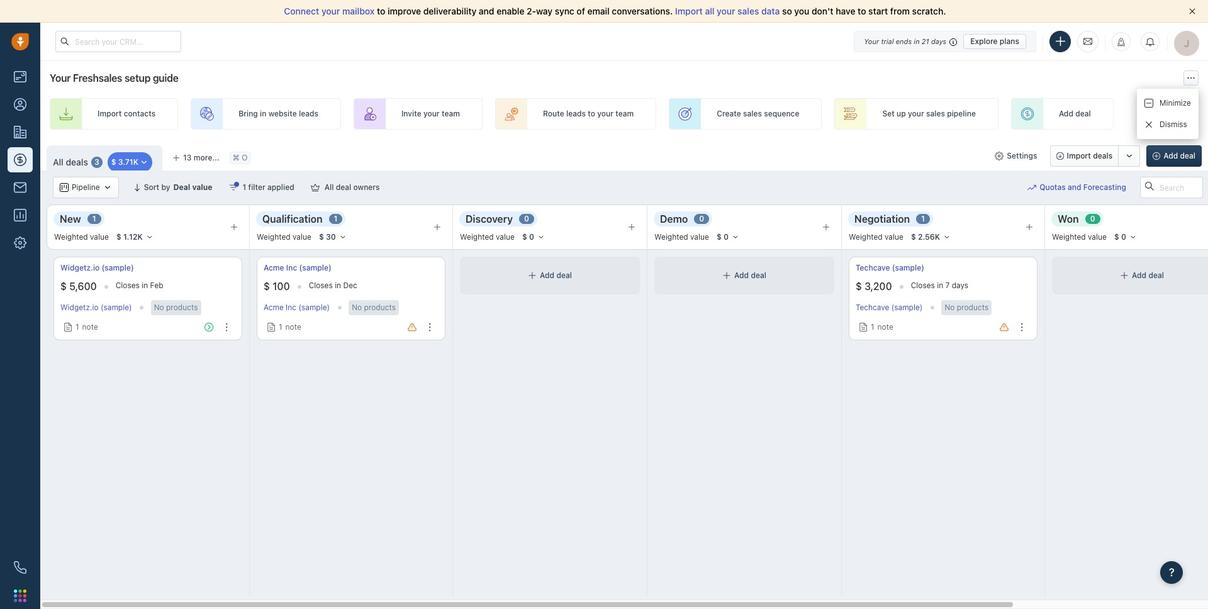Task type: describe. For each thing, give the bounding box(es) containing it.
$ 0 for won
[[1115, 232, 1127, 242]]

weighted value for demo
[[655, 232, 709, 242]]

(sample) down 3,200 at the top right
[[892, 303, 923, 312]]

deliverability
[[423, 6, 477, 16]]

$ 5,600
[[60, 281, 97, 292]]

all deals link
[[53, 156, 88, 169]]

add deal inside button
[[1164, 151, 1196, 161]]

1 note for 5,600
[[76, 322, 98, 332]]

your right up
[[908, 109, 924, 119]]

create sales sequence link
[[669, 98, 822, 130]]

team inside route leads to your team link
[[616, 109, 634, 119]]

(sample) up closes in dec
[[299, 263, 332, 273]]

2 acme inc (sample) link from the top
[[264, 303, 330, 312]]

value for new
[[90, 232, 109, 242]]

1 techcave (sample) link from the top
[[856, 262, 925, 273]]

pipeline
[[947, 109, 976, 119]]

quotas and forecasting link
[[1028, 177, 1139, 198]]

website
[[269, 109, 297, 119]]

$ 1.12k button
[[111, 230, 159, 244]]

1 vertical spatial days
[[952, 281, 969, 290]]

products for $ 5,600
[[166, 303, 198, 312]]

freshworks switcher image
[[14, 590, 26, 602]]

no products for $ 3,200
[[945, 303, 989, 312]]

21
[[922, 37, 930, 45]]

send email image
[[1084, 36, 1093, 47]]

import contacts link
[[50, 98, 178, 130]]

3.71k
[[118, 157, 139, 167]]

applied
[[268, 183, 294, 192]]

2 widgetz.io (sample) from the top
[[60, 303, 132, 312]]

quotas
[[1040, 183, 1066, 192]]

set up your sales pipeline link
[[835, 98, 999, 130]]

all
[[705, 6, 715, 16]]

1 techcave (sample) from the top
[[856, 263, 925, 273]]

1 techcave from the top
[[856, 263, 890, 273]]

sort
[[144, 183, 159, 192]]

so
[[782, 6, 792, 16]]

add inside button
[[1164, 151, 1178, 161]]

menu containing minimize
[[1137, 89, 1199, 139]]

route leads to your team link
[[495, 98, 657, 130]]

import for import contacts
[[98, 109, 122, 119]]

all for deal
[[325, 183, 334, 192]]

o
[[242, 153, 248, 163]]

from
[[891, 6, 910, 16]]

all deals 3
[[53, 157, 99, 167]]

ends
[[896, 37, 912, 45]]

discovery
[[466, 213, 513, 224]]

connect your mailbox link
[[284, 6, 377, 16]]

5,600
[[69, 281, 97, 292]]

forecasting
[[1084, 183, 1127, 192]]

invite your team
[[402, 109, 460, 119]]

import deals
[[1067, 151, 1113, 161]]

data
[[762, 6, 780, 16]]

(sample) down "$ 2.56k"
[[892, 263, 925, 273]]

pipeline button
[[53, 177, 119, 198]]

1 inside button
[[243, 183, 246, 192]]

2 widgetz.io from the top
[[60, 303, 99, 312]]

you
[[795, 6, 810, 16]]

$ 0 button for won
[[1109, 230, 1143, 244]]

up
[[897, 109, 906, 119]]

create sales sequence
[[717, 109, 800, 119]]

plans
[[1000, 36, 1020, 46]]

your for your freshsales setup guide
[[50, 72, 71, 84]]

dismiss
[[1160, 120, 1188, 129]]

route
[[543, 109, 564, 119]]

container_wx8msf4aqz5i3rn1 image inside all deal owners button
[[311, 183, 320, 192]]

dec
[[343, 281, 357, 290]]

conversations.
[[612, 6, 673, 16]]

container_wx8msf4aqz5i3rn1 image inside $ 3.71k button
[[140, 158, 149, 167]]

value for negotiation
[[885, 232, 904, 242]]

your trial ends in 21 days
[[864, 37, 947, 45]]

no for $ 3,200
[[945, 303, 955, 312]]

1 acme inc (sample) from the top
[[264, 263, 332, 273]]

2.56k
[[918, 232, 940, 242]]

negotiation
[[855, 213, 910, 224]]

Search your CRM... text field
[[55, 31, 181, 52]]

$ 3,200
[[856, 281, 892, 292]]

enable
[[497, 6, 525, 16]]

in for new
[[142, 281, 148, 290]]

have
[[836, 6, 856, 16]]

bring in website leads link
[[191, 98, 341, 130]]

set up your sales pipeline
[[883, 109, 976, 119]]

freshsales
[[73, 72, 122, 84]]

feb
[[150, 281, 163, 290]]

no for $ 100
[[352, 303, 362, 312]]

phone element
[[8, 555, 33, 580]]

add deal button
[[1147, 145, 1202, 167]]

sort by deal value
[[144, 183, 212, 192]]

$ 100
[[264, 281, 290, 292]]

explore plans link
[[964, 34, 1027, 49]]

1 note for 100
[[279, 322, 301, 332]]

closes in 7 days
[[911, 281, 969, 290]]

all for deals
[[53, 157, 63, 167]]

weighted for negotiation
[[849, 232, 883, 242]]

of
[[577, 6, 585, 16]]

demo
[[660, 213, 688, 224]]

settings
[[1007, 151, 1038, 161]]

note for $ 3,200
[[878, 322, 894, 332]]

your right "all"
[[717, 6, 736, 16]]

container_wx8msf4aqz5i3rn1 image for quotas and forecasting
[[1028, 183, 1037, 192]]

100
[[273, 281, 290, 292]]

minimize
[[1160, 98, 1192, 108]]

$ 0 for demo
[[717, 232, 729, 242]]

more...
[[194, 153, 220, 162]]

all deal owners button
[[303, 177, 388, 198]]

1 filter applied
[[243, 183, 294, 192]]

3
[[94, 158, 99, 167]]

2 inc from the top
[[286, 303, 297, 312]]

owners
[[353, 183, 380, 192]]

⌘ o
[[233, 153, 248, 163]]

2 widgetz.io (sample) link from the top
[[60, 303, 132, 312]]

start
[[869, 6, 888, 16]]

container_wx8msf4aqz5i3rn1 image inside 1 filter applied button
[[229, 183, 238, 192]]

quotas and forecasting
[[1040, 183, 1127, 192]]

closes for $ 100
[[309, 281, 333, 290]]

in right bring
[[260, 109, 267, 119]]

2-
[[527, 6, 536, 16]]

Search field
[[1141, 177, 1203, 198]]

sales left pipeline
[[927, 109, 945, 119]]

1 down $ 3,200
[[871, 322, 875, 332]]

weighted for discovery
[[460, 232, 494, 242]]

deals for all
[[66, 157, 88, 167]]

2 acme from the top
[[264, 303, 284, 312]]

new
[[60, 213, 81, 224]]

1 inc from the top
[[286, 263, 297, 273]]

way
[[536, 6, 553, 16]]

import deals button
[[1050, 145, 1119, 167]]

mailbox
[[342, 6, 375, 16]]

closes for $ 5,600
[[116, 281, 140, 290]]



Task type: vqa. For each thing, say whether or not it's contained in the screenshot.
the right jane
no



Task type: locate. For each thing, give the bounding box(es) containing it.
$ 30
[[319, 232, 336, 242]]

weighted down new
[[54, 232, 88, 242]]

0 vertical spatial techcave
[[856, 263, 890, 273]]

all
[[53, 157, 63, 167], [325, 183, 334, 192]]

to left start
[[858, 6, 866, 16]]

import
[[675, 6, 703, 16], [98, 109, 122, 119], [1067, 151, 1091, 161]]

0 horizontal spatial to
[[377, 6, 385, 16]]

deals for import
[[1093, 151, 1113, 161]]

products for $ 100
[[364, 303, 396, 312]]

value for discovery
[[496, 232, 515, 242]]

value for won
[[1088, 232, 1107, 242]]

value for qualification
[[293, 232, 312, 242]]

to
[[377, 6, 385, 16], [858, 6, 866, 16], [588, 109, 595, 119]]

inc down the 100
[[286, 303, 297, 312]]

team
[[442, 109, 460, 119], [616, 109, 634, 119]]

1 note down 5,600 on the top
[[76, 322, 98, 332]]

0 horizontal spatial 1 note
[[76, 322, 98, 332]]

6 weighted value from the left
[[1052, 232, 1107, 242]]

3 weighted value from the left
[[460, 232, 515, 242]]

container_wx8msf4aqz5i3rn1 image right applied
[[311, 183, 320, 192]]

widgetz.io (sample) link down 5,600 on the top
[[60, 303, 132, 312]]

$ 3.71k
[[111, 157, 139, 167]]

0 horizontal spatial leads
[[299, 109, 318, 119]]

1 horizontal spatial closes
[[309, 281, 333, 290]]

route leads to your team
[[543, 109, 634, 119]]

1 note
[[76, 322, 98, 332], [279, 322, 301, 332], [871, 322, 894, 332]]

2 horizontal spatial no
[[945, 303, 955, 312]]

2 leads from the left
[[566, 109, 586, 119]]

0 vertical spatial acme
[[264, 263, 284, 273]]

1 horizontal spatial products
[[364, 303, 396, 312]]

and
[[479, 6, 494, 16], [1068, 183, 1082, 192]]

what's new image
[[1117, 38, 1126, 47]]

1 acme inc (sample) link from the top
[[264, 262, 332, 273]]

closes in feb
[[116, 281, 163, 290]]

container_wx8msf4aqz5i3rn1 image left filter
[[229, 183, 238, 192]]

1 no products from the left
[[154, 303, 198, 312]]

no products down 7 at top right
[[945, 303, 989, 312]]

to right mailbox
[[377, 6, 385, 16]]

acme inc (sample) down the 100
[[264, 303, 330, 312]]

note for $ 5,600
[[82, 322, 98, 332]]

0 vertical spatial import
[[675, 6, 703, 16]]

container_wx8msf4aqz5i3rn1 image down $ 100 on the top
[[267, 323, 276, 332]]

explore
[[971, 36, 998, 46]]

techcave (sample) link up 3,200 at the top right
[[856, 262, 925, 273]]

improve
[[388, 6, 421, 16]]

1 vertical spatial acme inc (sample)
[[264, 303, 330, 312]]

deals inside button
[[1093, 151, 1113, 161]]

import inside button
[[1067, 151, 1091, 161]]

widgetz.io (sample)
[[60, 263, 134, 273], [60, 303, 132, 312]]

4 weighted from the left
[[655, 232, 688, 242]]

0 vertical spatial and
[[479, 6, 494, 16]]

1 horizontal spatial note
[[285, 322, 301, 332]]

deals left 3
[[66, 157, 88, 167]]

1 team from the left
[[442, 109, 460, 119]]

no products
[[154, 303, 198, 312], [352, 303, 396, 312], [945, 303, 989, 312]]

sales right the create
[[743, 109, 762, 119]]

1 vertical spatial import
[[98, 109, 122, 119]]

your for your trial ends in 21 days
[[864, 37, 879, 45]]

container_wx8msf4aqz5i3rn1 image
[[1145, 99, 1154, 108], [1145, 120, 1154, 129], [140, 158, 149, 167], [60, 183, 69, 192], [103, 183, 112, 192], [528, 271, 537, 280], [723, 271, 731, 280], [1120, 271, 1129, 280], [64, 323, 72, 332], [859, 323, 868, 332]]

weighted value for won
[[1052, 232, 1107, 242]]

(sample) up closes in feb
[[102, 263, 134, 273]]

$ 0 button for demo
[[711, 230, 745, 244]]

$ 2.56k
[[911, 232, 940, 242]]

0 horizontal spatial days
[[932, 37, 947, 45]]

all left "owners"
[[325, 183, 334, 192]]

(sample)
[[102, 263, 134, 273], [299, 263, 332, 273], [892, 263, 925, 273], [101, 303, 132, 312], [299, 303, 330, 312], [892, 303, 923, 312]]

0 vertical spatial widgetz.io (sample) link
[[60, 262, 134, 273]]

add deal
[[1059, 109, 1091, 119], [1164, 151, 1196, 161], [540, 271, 572, 280], [735, 271, 767, 280], [1132, 271, 1164, 280]]

$
[[111, 157, 116, 167], [116, 232, 121, 242], [319, 232, 324, 242], [522, 232, 527, 242], [717, 232, 722, 242], [911, 232, 916, 242], [1115, 232, 1120, 242], [60, 281, 67, 292], [264, 281, 270, 292], [856, 281, 862, 292]]

closes in dec
[[309, 281, 357, 290]]

1 vertical spatial all
[[325, 183, 334, 192]]

3,200
[[865, 281, 892, 292]]

set
[[883, 109, 895, 119]]

email
[[588, 6, 610, 16]]

0 vertical spatial all
[[53, 157, 63, 167]]

2 $ 0 from the left
[[717, 232, 729, 242]]

import left "all"
[[675, 6, 703, 16]]

deal
[[173, 183, 190, 192]]

weighted down demo
[[655, 232, 688, 242]]

2 horizontal spatial no products
[[945, 303, 989, 312]]

1 products from the left
[[166, 303, 198, 312]]

1 horizontal spatial leads
[[566, 109, 586, 119]]

$ 0 button
[[517, 230, 551, 244], [711, 230, 745, 244], [1109, 230, 1143, 244]]

1 no from the left
[[154, 303, 164, 312]]

0 horizontal spatial deals
[[66, 157, 88, 167]]

container_wx8msf4aqz5i3rn1 image for 1
[[267, 323, 276, 332]]

your left freshsales on the top of page
[[50, 72, 71, 84]]

1 horizontal spatial import
[[675, 6, 703, 16]]

your
[[864, 37, 879, 45], [50, 72, 71, 84]]

$ 1.12k
[[116, 232, 143, 242]]

1 horizontal spatial 1 note
[[279, 322, 301, 332]]

bring
[[239, 109, 258, 119]]

0 horizontal spatial no products
[[154, 303, 198, 312]]

1 horizontal spatial no
[[352, 303, 362, 312]]

1 $ 0 button from the left
[[517, 230, 551, 244]]

closes left 7 at top right
[[911, 281, 935, 290]]

weighted value down "won"
[[1052, 232, 1107, 242]]

1 horizontal spatial to
[[588, 109, 595, 119]]

1.12k
[[123, 232, 143, 242]]

2 vertical spatial import
[[1067, 151, 1091, 161]]

in for qualification
[[335, 281, 341, 290]]

2 $ 0 button from the left
[[711, 230, 745, 244]]

weighted for won
[[1052, 232, 1086, 242]]

leads right route
[[566, 109, 586, 119]]

in left "dec"
[[335, 281, 341, 290]]

0 vertical spatial techcave (sample) link
[[856, 262, 925, 273]]

2 1 note from the left
[[279, 322, 301, 332]]

weighted down negotiation
[[849, 232, 883, 242]]

2 horizontal spatial note
[[878, 322, 894, 332]]

1 left filter
[[243, 183, 246, 192]]

7
[[946, 281, 950, 290]]

2 horizontal spatial products
[[957, 303, 989, 312]]

2 horizontal spatial 1 note
[[871, 322, 894, 332]]

0 horizontal spatial products
[[166, 303, 198, 312]]

1 horizontal spatial $ 0
[[717, 232, 729, 242]]

1 horizontal spatial team
[[616, 109, 634, 119]]

⌘
[[233, 153, 240, 163]]

0 vertical spatial techcave (sample)
[[856, 263, 925, 273]]

2 no from the left
[[352, 303, 362, 312]]

5 weighted from the left
[[849, 232, 883, 242]]

note down the 100
[[285, 322, 301, 332]]

techcave
[[856, 263, 890, 273], [856, 303, 890, 312]]

1 down $ 5,600
[[76, 322, 79, 332]]

weighted for new
[[54, 232, 88, 242]]

widgetz.io (sample) link
[[60, 262, 134, 273], [60, 303, 132, 312]]

2 techcave from the top
[[856, 303, 890, 312]]

1 widgetz.io (sample) from the top
[[60, 263, 134, 273]]

1 1 note from the left
[[76, 322, 98, 332]]

setup
[[125, 72, 151, 84]]

no down 7 at top right
[[945, 303, 955, 312]]

weighted value for negotiation
[[849, 232, 904, 242]]

weighted value down qualification
[[257, 232, 312, 242]]

scratch.
[[912, 6, 946, 16]]

all up pipeline dropdown button at the top left
[[53, 157, 63, 167]]

container_wx8msf4aqz5i3rn1 image left quotas
[[1028, 183, 1037, 192]]

sequence
[[764, 109, 800, 119]]

in
[[914, 37, 920, 45], [260, 109, 267, 119], [142, 281, 148, 290], [335, 281, 341, 290], [937, 281, 944, 290]]

3 no products from the left
[[945, 303, 989, 312]]

closes for $ 3,200
[[911, 281, 935, 290]]

acme up $ 100 on the top
[[264, 263, 284, 273]]

no down "dec"
[[352, 303, 362, 312]]

closes left "dec"
[[309, 281, 333, 290]]

closes left feb
[[116, 281, 140, 290]]

techcave (sample) up 3,200 at the top right
[[856, 263, 925, 273]]

weighted down qualification
[[257, 232, 291, 242]]

0 horizontal spatial all
[[53, 157, 63, 167]]

$ 3.71k button
[[107, 152, 152, 172]]

value for demo
[[691, 232, 709, 242]]

to right route
[[588, 109, 595, 119]]

container_wx8msf4aqz5i3rn1 image for settings
[[995, 152, 1004, 161]]

$ 30 button
[[313, 230, 352, 244]]

0 horizontal spatial $ 0 button
[[517, 230, 551, 244]]

1 $ 0 from the left
[[522, 232, 534, 242]]

invite
[[402, 109, 422, 119]]

don't
[[812, 6, 834, 16]]

and right quotas
[[1068, 183, 1082, 192]]

3 no from the left
[[945, 303, 955, 312]]

1 vertical spatial acme
[[264, 303, 284, 312]]

container_wx8msf4aqz5i3rn1 image
[[995, 152, 1004, 161], [229, 183, 238, 192], [311, 183, 320, 192], [1028, 183, 1037, 192], [267, 323, 276, 332]]

1 weighted from the left
[[54, 232, 88, 242]]

your right invite
[[424, 109, 440, 119]]

0 vertical spatial acme inc (sample) link
[[264, 262, 332, 273]]

0 horizontal spatial $ 0
[[522, 232, 534, 242]]

techcave (sample)
[[856, 263, 925, 273], [856, 303, 923, 312]]

2 weighted value from the left
[[257, 232, 312, 242]]

(sample) down closes in feb
[[101, 303, 132, 312]]

1 note for 3,200
[[871, 322, 894, 332]]

acme inc (sample) up the 100
[[264, 263, 332, 273]]

2 horizontal spatial closes
[[911, 281, 935, 290]]

3 closes from the left
[[911, 281, 935, 290]]

leads
[[299, 109, 318, 119], [566, 109, 586, 119]]

weighted down "won"
[[1052, 232, 1086, 242]]

1 vertical spatial your
[[50, 72, 71, 84]]

1 weighted value from the left
[[54, 232, 109, 242]]

3 1 note from the left
[[871, 322, 894, 332]]

connect your mailbox to improve deliverability and enable 2-way sync of email conversations. import all your sales data so you don't have to start from scratch.
[[284, 6, 946, 16]]

0 horizontal spatial closes
[[116, 281, 140, 290]]

0 vertical spatial acme inc (sample)
[[264, 263, 332, 273]]

team inside invite your team link
[[442, 109, 460, 119]]

1 filter applied button
[[221, 177, 303, 198]]

1 leads from the left
[[299, 109, 318, 119]]

0 vertical spatial widgetz.io
[[60, 263, 100, 273]]

techcave up $ 3,200
[[856, 263, 890, 273]]

menu
[[1137, 89, 1199, 139]]

2 team from the left
[[616, 109, 634, 119]]

weighted value for discovery
[[460, 232, 515, 242]]

leads right website
[[299, 109, 318, 119]]

and left enable
[[479, 6, 494, 16]]

13
[[183, 153, 192, 162]]

trial
[[881, 37, 894, 45]]

widgetz.io (sample) link up 5,600 on the top
[[60, 262, 134, 273]]

2 note from the left
[[285, 322, 301, 332]]

import left contacts
[[98, 109, 122, 119]]

1 horizontal spatial days
[[952, 281, 969, 290]]

1 right new
[[92, 214, 96, 224]]

1 down the 100
[[279, 322, 282, 332]]

3 weighted from the left
[[460, 232, 494, 242]]

closes
[[116, 281, 140, 290], [309, 281, 333, 290], [911, 281, 935, 290]]

widgetz.io (sample) down 5,600 on the top
[[60, 303, 132, 312]]

products
[[166, 303, 198, 312], [364, 303, 396, 312], [957, 303, 989, 312]]

1 vertical spatial widgetz.io
[[60, 303, 99, 312]]

acme
[[264, 263, 284, 273], [264, 303, 284, 312]]

days right 7 at top right
[[952, 281, 969, 290]]

sales left data at the top
[[738, 6, 759, 16]]

3 $ 0 button from the left
[[1109, 230, 1143, 244]]

note for $ 100
[[285, 322, 301, 332]]

1 note from the left
[[82, 322, 98, 332]]

no for $ 5,600
[[154, 303, 164, 312]]

deal
[[1076, 109, 1091, 119], [1180, 151, 1196, 161], [336, 183, 351, 192], [557, 271, 572, 280], [751, 271, 767, 280], [1149, 271, 1164, 280]]

(sample) down closes in dec
[[299, 303, 330, 312]]

0 horizontal spatial no
[[154, 303, 164, 312]]

1 note down 3,200 at the top right
[[871, 322, 894, 332]]

weighted value down new
[[54, 232, 109, 242]]

1 vertical spatial widgetz.io (sample)
[[60, 303, 132, 312]]

2 products from the left
[[364, 303, 396, 312]]

1 vertical spatial techcave (sample)
[[856, 303, 923, 312]]

no down feb
[[154, 303, 164, 312]]

weighted value down demo
[[655, 232, 709, 242]]

0 horizontal spatial and
[[479, 6, 494, 16]]

$ 3.71k button
[[104, 152, 156, 173]]

no products down feb
[[154, 303, 198, 312]]

2 closes from the left
[[309, 281, 333, 290]]

inc
[[286, 263, 297, 273], [286, 303, 297, 312]]

1 vertical spatial techcave
[[856, 303, 890, 312]]

techcave (sample) link
[[856, 262, 925, 273], [856, 303, 923, 312]]

1 widgetz.io from the top
[[60, 263, 100, 273]]

3 $ 0 from the left
[[1115, 232, 1127, 242]]

1 horizontal spatial your
[[864, 37, 879, 45]]

your right route
[[597, 109, 614, 119]]

import up the quotas and forecasting
[[1067, 151, 1091, 161]]

create
[[717, 109, 741, 119]]

widgetz.io (sample) up 5,600 on the top
[[60, 263, 134, 273]]

days right 21
[[932, 37, 947, 45]]

2 horizontal spatial $ 0 button
[[1109, 230, 1143, 244]]

add deal link
[[1011, 98, 1114, 130]]

won
[[1058, 213, 1079, 224]]

techcave (sample) link down 3,200 at the top right
[[856, 303, 923, 312]]

guide
[[153, 72, 178, 84]]

no products down "dec"
[[352, 303, 396, 312]]

1 horizontal spatial all
[[325, 183, 334, 192]]

widgetz.io down $ 5,600
[[60, 303, 99, 312]]

in left 21
[[914, 37, 920, 45]]

0 horizontal spatial note
[[82, 322, 98, 332]]

2 weighted from the left
[[257, 232, 291, 242]]

1 acme from the top
[[264, 263, 284, 273]]

2 horizontal spatial $ 0
[[1115, 232, 1127, 242]]

0 vertical spatial widgetz.io (sample)
[[60, 263, 134, 273]]

your left trial at the top right
[[864, 37, 879, 45]]

6 weighted from the left
[[1052, 232, 1086, 242]]

1 vertical spatial inc
[[286, 303, 297, 312]]

widgetz.io up $ 5,600
[[60, 263, 100, 273]]

sync
[[555, 6, 575, 16]]

import for import deals
[[1067, 151, 1091, 161]]

1 horizontal spatial no products
[[352, 303, 396, 312]]

$ 0
[[522, 232, 534, 242], [717, 232, 729, 242], [1115, 232, 1127, 242]]

1 horizontal spatial deals
[[1093, 151, 1113, 161]]

1 horizontal spatial and
[[1068, 183, 1082, 192]]

note
[[82, 322, 98, 332], [285, 322, 301, 332], [878, 322, 894, 332]]

2 acme inc (sample) from the top
[[264, 303, 330, 312]]

products for $ 3,200
[[957, 303, 989, 312]]

close image
[[1190, 8, 1196, 14]]

deals up forecasting
[[1093, 151, 1113, 161]]

weighted value for qualification
[[257, 232, 312, 242]]

in for negotiation
[[937, 281, 944, 290]]

acme inc (sample) link down the 100
[[264, 303, 330, 312]]

0 vertical spatial days
[[932, 37, 947, 45]]

acme inc (sample) link up the 100
[[264, 262, 332, 273]]

import deals group
[[1050, 145, 1141, 167]]

3 products from the left
[[957, 303, 989, 312]]

2 no products from the left
[[352, 303, 396, 312]]

sales
[[738, 6, 759, 16], [743, 109, 762, 119], [927, 109, 945, 119]]

pipeline
[[72, 183, 100, 192]]

1 note down the 100
[[279, 322, 301, 332]]

your freshsales setup guide
[[50, 72, 178, 84]]

1 vertical spatial and
[[1068, 183, 1082, 192]]

1 widgetz.io (sample) link from the top
[[60, 262, 134, 273]]

1 vertical spatial acme inc (sample) link
[[264, 303, 330, 312]]

no products for $ 5,600
[[154, 303, 198, 312]]

weighted value down discovery at the left
[[460, 232, 515, 242]]

weighted for qualification
[[257, 232, 291, 242]]

$ 0 for discovery
[[522, 232, 534, 242]]

bring in website leads
[[239, 109, 318, 119]]

2 techcave (sample) link from the top
[[856, 303, 923, 312]]

1 up "$ 2.56k"
[[922, 214, 925, 224]]

1 up $ 30 button
[[334, 214, 338, 224]]

0 horizontal spatial team
[[442, 109, 460, 119]]

2 horizontal spatial to
[[858, 6, 866, 16]]

your
[[322, 6, 340, 16], [717, 6, 736, 16], [424, 109, 440, 119], [597, 109, 614, 119], [908, 109, 924, 119]]

1 vertical spatial techcave (sample) link
[[856, 303, 923, 312]]

filter
[[248, 183, 265, 192]]

container_wx8msf4aqz5i3rn1 image left settings
[[995, 152, 1004, 161]]

container_wx8msf4aqz5i3rn1 image inside the settings popup button
[[995, 152, 1004, 161]]

no products for $ 100
[[352, 303, 396, 312]]

3 note from the left
[[878, 322, 894, 332]]

2 horizontal spatial import
[[1067, 151, 1091, 161]]

$ 0 button for discovery
[[517, 230, 551, 244]]

0 vertical spatial inc
[[286, 263, 297, 273]]

weighted value for new
[[54, 232, 109, 242]]

1 closes from the left
[[116, 281, 140, 290]]

0 horizontal spatial your
[[50, 72, 71, 84]]

days
[[932, 37, 947, 45], [952, 281, 969, 290]]

$ 2.56k button
[[906, 230, 957, 244]]

2 techcave (sample) from the top
[[856, 303, 923, 312]]

container_wx8msf4aqz5i3rn1 image inside quotas and forecasting link
[[1028, 183, 1037, 192]]

weighted down discovery at the left
[[460, 232, 494, 242]]

qualification
[[262, 213, 323, 224]]

0 vertical spatial your
[[864, 37, 879, 45]]

inc up the 100
[[286, 263, 297, 273]]

in left feb
[[142, 281, 148, 290]]

note down 5,600 on the top
[[82, 322, 98, 332]]

all inside button
[[325, 183, 334, 192]]

by
[[161, 183, 170, 192]]

5 weighted value from the left
[[849, 232, 904, 242]]

0 horizontal spatial import
[[98, 109, 122, 119]]

in left 7 at top right
[[937, 281, 944, 290]]

techcave (sample) down 3,200 at the top right
[[856, 303, 923, 312]]

1 horizontal spatial $ 0 button
[[711, 230, 745, 244]]

weighted value down negotiation
[[849, 232, 904, 242]]

techcave down $ 3,200
[[856, 303, 890, 312]]

weighted for demo
[[655, 232, 688, 242]]

note down 3,200 at the top right
[[878, 322, 894, 332]]

acme down $ 100 on the top
[[264, 303, 284, 312]]

1 vertical spatial widgetz.io (sample) link
[[60, 303, 132, 312]]

$ inside popup button
[[111, 157, 116, 167]]

your left mailbox
[[322, 6, 340, 16]]

phone image
[[14, 561, 26, 574]]

4 weighted value from the left
[[655, 232, 709, 242]]

import all your sales data link
[[675, 6, 782, 16]]



